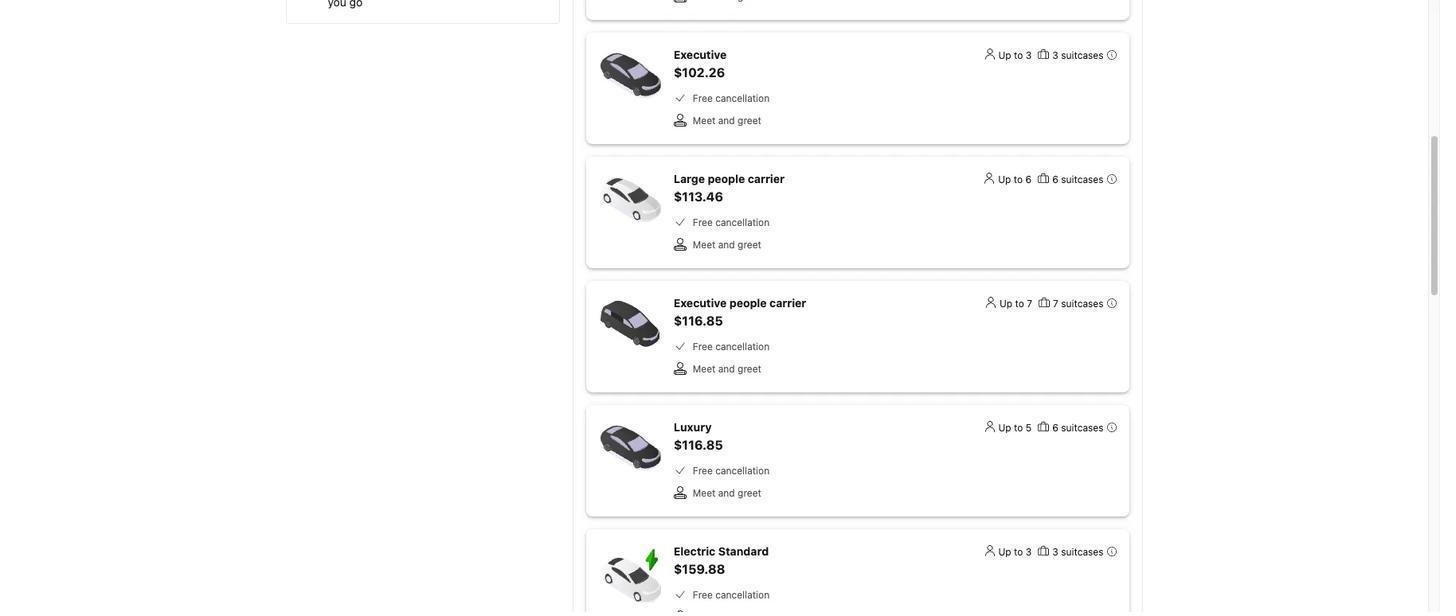 Task type: describe. For each thing, give the bounding box(es) containing it.
meet and greet for luxury $116.85
[[693, 488, 762, 500]]

meet and greet for executive $102.26
[[693, 115, 762, 127]]

1 7 from the left
[[1027, 298, 1033, 310]]

executive people carrier $116.85
[[674, 296, 807, 328]]

meet for executive $102.26
[[693, 115, 716, 127]]

and for executive people carrier $116.85
[[718, 363, 735, 375]]

to for executive $102.26
[[1014, 49, 1023, 61]]

cancellation for executive people carrier $116.85
[[716, 341, 770, 353]]

up to 3 for $102.26
[[999, 49, 1032, 61]]

large
[[674, 172, 705, 186]]

suitcases for executive people carrier $116.85
[[1061, 298, 1104, 310]]

people for $116.85
[[730, 296, 767, 310]]

free cancellation for executive $102.26
[[693, 92, 770, 104]]

3 suitcases for $102.26
[[1053, 49, 1104, 61]]

5
[[1026, 422, 1032, 434]]

free cancellation for luxury $116.85
[[693, 465, 770, 477]]

free for electric standard $159.88
[[693, 590, 713, 601]]

luxury $116.85
[[674, 421, 723, 453]]

$159.88
[[674, 562, 725, 577]]

people for $113.46
[[708, 172, 745, 186]]

up for executive people carrier $116.85
[[1000, 298, 1013, 310]]

and for large people carrier $113.46
[[718, 239, 735, 251]]

meet for luxury $116.85
[[693, 488, 716, 500]]

executive $102.26
[[674, 48, 727, 80]]

to for executive people carrier $116.85
[[1015, 298, 1024, 310]]

up for executive $102.26
[[999, 49, 1012, 61]]

suitcases for large people carrier $113.46
[[1061, 174, 1104, 186]]

meet for large people carrier $113.46
[[693, 239, 716, 251]]

3 suitcases for standard
[[1053, 547, 1104, 558]]

2 $116.85 from the top
[[674, 438, 723, 453]]

suitcases for electric standard $159.88
[[1061, 547, 1104, 558]]

cancellation for luxury $116.85
[[716, 465, 770, 477]]

suitcases for executive $102.26
[[1061, 49, 1104, 61]]

meet for executive people carrier $116.85
[[693, 363, 716, 375]]

6 suitcases for people
[[1053, 174, 1104, 186]]

greet for luxury $116.85
[[738, 488, 762, 500]]

6 suitcases for $116.85
[[1053, 422, 1104, 434]]



Task type: locate. For each thing, give the bounding box(es) containing it.
people
[[708, 172, 745, 186], [730, 296, 767, 310]]

executive for $102.26
[[674, 48, 727, 61]]

3 greet from the top
[[738, 363, 762, 375]]

6 for people
[[1053, 174, 1059, 186]]

greet down large people carrier $113.46
[[738, 239, 762, 251]]

4 meet from the top
[[693, 488, 716, 500]]

4 cancellation from the top
[[716, 465, 770, 477]]

free cancellation down executive people carrier $116.85
[[693, 341, 770, 353]]

0 vertical spatial up to 3
[[999, 49, 1032, 61]]

2 cancellation from the top
[[716, 217, 770, 229]]

6 for $116.85
[[1053, 422, 1059, 434]]

and
[[718, 115, 735, 127], [718, 239, 735, 251], [718, 363, 735, 375], [718, 488, 735, 500]]

1 free from the top
[[693, 92, 713, 104]]

free for executive $102.26
[[693, 92, 713, 104]]

people inside executive people carrier $116.85
[[730, 296, 767, 310]]

7 left 7 suitcases
[[1027, 298, 1033, 310]]

1 cancellation from the top
[[716, 92, 770, 104]]

2 free cancellation from the top
[[693, 217, 770, 229]]

5 free from the top
[[693, 590, 713, 601]]

2 and from the top
[[718, 239, 735, 251]]

7
[[1027, 298, 1033, 310], [1053, 298, 1059, 310]]

up for large people carrier $113.46
[[998, 174, 1011, 186]]

free down $102.26 on the top
[[693, 92, 713, 104]]

0 vertical spatial people
[[708, 172, 745, 186]]

1 vertical spatial people
[[730, 296, 767, 310]]

free for large people carrier $113.46
[[693, 217, 713, 229]]

luxury
[[674, 421, 712, 434]]

1 suitcases from the top
[[1061, 49, 1104, 61]]

up to 6
[[998, 174, 1032, 186]]

free cancellation
[[693, 92, 770, 104], [693, 217, 770, 229], [693, 341, 770, 353], [693, 465, 770, 477], [693, 590, 770, 601]]

meet down the $113.46
[[693, 239, 716, 251]]

executive
[[674, 48, 727, 61], [674, 296, 727, 310]]

2 6 suitcases from the top
[[1053, 422, 1104, 434]]

up
[[999, 49, 1012, 61], [998, 174, 1011, 186], [1000, 298, 1013, 310], [999, 422, 1012, 434], [999, 547, 1012, 558]]

2 meet and greet from the top
[[693, 239, 762, 251]]

$102.26
[[674, 65, 725, 80]]

cancellation for electric standard $159.88
[[716, 590, 770, 601]]

carrier
[[748, 172, 785, 186], [770, 296, 807, 310]]

meet down "luxury $116.85"
[[693, 488, 716, 500]]

electric standard $159.88
[[674, 545, 769, 577]]

meet and greet
[[693, 115, 762, 127], [693, 239, 762, 251], [693, 363, 762, 375], [693, 488, 762, 500]]

meet and greet up the standard
[[693, 488, 762, 500]]

2 free from the top
[[693, 217, 713, 229]]

free cancellation down $102.26 on the top
[[693, 92, 770, 104]]

1 vertical spatial executive
[[674, 296, 727, 310]]

and up the standard
[[718, 488, 735, 500]]

1 3 suitcases from the top
[[1053, 49, 1104, 61]]

4 greet from the top
[[738, 488, 762, 500]]

to
[[1014, 49, 1023, 61], [1014, 174, 1023, 186], [1015, 298, 1024, 310], [1014, 422, 1023, 434], [1014, 547, 1023, 558]]

1 horizontal spatial 7
[[1053, 298, 1059, 310]]

4 free cancellation from the top
[[693, 465, 770, 477]]

up to 5
[[999, 422, 1032, 434]]

cancellation down executive people carrier $116.85
[[716, 341, 770, 353]]

4 free from the top
[[693, 465, 713, 477]]

executive for $116.85
[[674, 296, 727, 310]]

up to 3
[[999, 49, 1032, 61], [999, 547, 1032, 558]]

1 greet from the top
[[738, 115, 762, 127]]

free down the $113.46
[[693, 217, 713, 229]]

free down executive people carrier $116.85
[[693, 341, 713, 353]]

cancellation down large people carrier $113.46
[[716, 217, 770, 229]]

1 vertical spatial up to 3
[[999, 547, 1032, 558]]

$116.85 inside executive people carrier $116.85
[[674, 314, 723, 328]]

and down $102.26 on the top
[[718, 115, 735, 127]]

3 cancellation from the top
[[716, 341, 770, 353]]

7 suitcases
[[1053, 298, 1104, 310]]

5 cancellation from the top
[[716, 590, 770, 601]]

7 right up to 7
[[1053, 298, 1059, 310]]

0 vertical spatial carrier
[[748, 172, 785, 186]]

cancellation for large people carrier $113.46
[[716, 217, 770, 229]]

to for electric standard $159.88
[[1014, 547, 1023, 558]]

meet and greet for large people carrier $113.46
[[693, 239, 762, 251]]

up to 3 for standard
[[999, 547, 1032, 558]]

free cancellation for executive people carrier $116.85
[[693, 341, 770, 353]]

meet up luxury
[[693, 363, 716, 375]]

carrier for $113.46
[[748, 172, 785, 186]]

executive inside executive people carrier $116.85
[[674, 296, 727, 310]]

3 and from the top
[[718, 363, 735, 375]]

3
[[1026, 49, 1032, 61], [1053, 49, 1059, 61], [1026, 547, 1032, 558], [1053, 547, 1059, 558]]

standard
[[718, 545, 769, 558]]

meet and greet down the $113.46
[[693, 239, 762, 251]]

people inside large people carrier $113.46
[[708, 172, 745, 186]]

6 suitcases right 5
[[1053, 422, 1104, 434]]

2 up to 3 from the top
[[999, 547, 1032, 558]]

up for electric standard $159.88
[[999, 547, 1012, 558]]

0 vertical spatial 6 suitcases
[[1053, 174, 1104, 186]]

free cancellation down "luxury $116.85"
[[693, 465, 770, 477]]

to for large people carrier $113.46
[[1014, 174, 1023, 186]]

free down "luxury $116.85"
[[693, 465, 713, 477]]

suitcases
[[1061, 49, 1104, 61], [1061, 174, 1104, 186], [1061, 298, 1104, 310], [1061, 422, 1104, 434], [1061, 547, 1104, 558]]

5 free cancellation from the top
[[693, 590, 770, 601]]

$113.46
[[674, 190, 723, 204]]

1 meet and greet from the top
[[693, 115, 762, 127]]

greet up large people carrier $113.46
[[738, 115, 762, 127]]

greet for executive $102.26
[[738, 115, 762, 127]]

cancellation down electric standard $159.88
[[716, 590, 770, 601]]

large people carrier $113.46
[[674, 172, 785, 204]]

carrier for $116.85
[[770, 296, 807, 310]]

3 suitcases from the top
[[1061, 298, 1104, 310]]

free cancellation for electric standard $159.88
[[693, 590, 770, 601]]

1 and from the top
[[718, 115, 735, 127]]

6
[[1026, 174, 1032, 186], [1053, 174, 1059, 186], [1053, 422, 1059, 434]]

and for luxury $116.85
[[718, 488, 735, 500]]

0 vertical spatial $116.85
[[674, 314, 723, 328]]

1 vertical spatial carrier
[[770, 296, 807, 310]]

cancellation down $102.26 on the top
[[716, 92, 770, 104]]

free
[[693, 92, 713, 104], [693, 217, 713, 229], [693, 341, 713, 353], [693, 465, 713, 477], [693, 590, 713, 601]]

meet and greet down $102.26 on the top
[[693, 115, 762, 127]]

free for executive people carrier $116.85
[[693, 341, 713, 353]]

1 free cancellation from the top
[[693, 92, 770, 104]]

meet and greet down executive people carrier $116.85
[[693, 363, 762, 375]]

carrier inside executive people carrier $116.85
[[770, 296, 807, 310]]

to for luxury $116.85
[[1014, 422, 1023, 434]]

2 executive from the top
[[674, 296, 727, 310]]

3 free from the top
[[693, 341, 713, 353]]

greet up the standard
[[738, 488, 762, 500]]

cancellation
[[716, 92, 770, 104], [716, 217, 770, 229], [716, 341, 770, 353], [716, 465, 770, 477], [716, 590, 770, 601]]

4 and from the top
[[718, 488, 735, 500]]

electric
[[674, 545, 716, 558]]

1 vertical spatial 3 suitcases
[[1053, 547, 1104, 558]]

0 horizontal spatial 7
[[1027, 298, 1033, 310]]

meet down $102.26 on the top
[[693, 115, 716, 127]]

carrier inside large people carrier $113.46
[[748, 172, 785, 186]]

and down the $113.46
[[718, 239, 735, 251]]

3 free cancellation from the top
[[693, 341, 770, 353]]

greet down executive people carrier $116.85
[[738, 363, 762, 375]]

2 7 from the left
[[1053, 298, 1059, 310]]

meet
[[693, 115, 716, 127], [693, 239, 716, 251], [693, 363, 716, 375], [693, 488, 716, 500]]

1 executive from the top
[[674, 48, 727, 61]]

1 meet from the top
[[693, 115, 716, 127]]

cancellation for executive $102.26
[[716, 92, 770, 104]]

and for executive $102.26
[[718, 115, 735, 127]]

cancellation down "luxury $116.85"
[[716, 465, 770, 477]]

2 meet from the top
[[693, 239, 716, 251]]

up to 7
[[1000, 298, 1033, 310]]

6 suitcases right up to 6 at the top of page
[[1053, 174, 1104, 186]]

2 3 suitcases from the top
[[1053, 547, 1104, 558]]

free cancellation down electric standard $159.88
[[693, 590, 770, 601]]

4 meet and greet from the top
[[693, 488, 762, 500]]

1 up to 3 from the top
[[999, 49, 1032, 61]]

0 vertical spatial executive
[[674, 48, 727, 61]]

free cancellation for large people carrier $113.46
[[693, 217, 770, 229]]

greet for executive people carrier $116.85
[[738, 363, 762, 375]]

4 suitcases from the top
[[1061, 422, 1104, 434]]

greet
[[738, 115, 762, 127], [738, 239, 762, 251], [738, 363, 762, 375], [738, 488, 762, 500]]

2 suitcases from the top
[[1061, 174, 1104, 186]]

and down executive people carrier $116.85
[[718, 363, 735, 375]]

up for luxury $116.85
[[999, 422, 1012, 434]]

6 suitcases
[[1053, 174, 1104, 186], [1053, 422, 1104, 434]]

3 meet and greet from the top
[[693, 363, 762, 375]]

3 meet from the top
[[693, 363, 716, 375]]

5 suitcases from the top
[[1061, 547, 1104, 558]]

greet for large people carrier $113.46
[[738, 239, 762, 251]]

free for luxury $116.85
[[693, 465, 713, 477]]

free down $159.88
[[693, 590, 713, 601]]

$116.85
[[674, 314, 723, 328], [674, 438, 723, 453]]

1 $116.85 from the top
[[674, 314, 723, 328]]

free cancellation down large people carrier $113.46
[[693, 217, 770, 229]]

1 vertical spatial $116.85
[[674, 438, 723, 453]]

1 6 suitcases from the top
[[1053, 174, 1104, 186]]

3 suitcases
[[1053, 49, 1104, 61], [1053, 547, 1104, 558]]

0 vertical spatial 3 suitcases
[[1053, 49, 1104, 61]]

2 greet from the top
[[738, 239, 762, 251]]

suitcases for luxury $116.85
[[1061, 422, 1104, 434]]

meet and greet for executive people carrier $116.85
[[693, 363, 762, 375]]

1 vertical spatial 6 suitcases
[[1053, 422, 1104, 434]]



Task type: vqa. For each thing, say whether or not it's contained in the screenshot.


